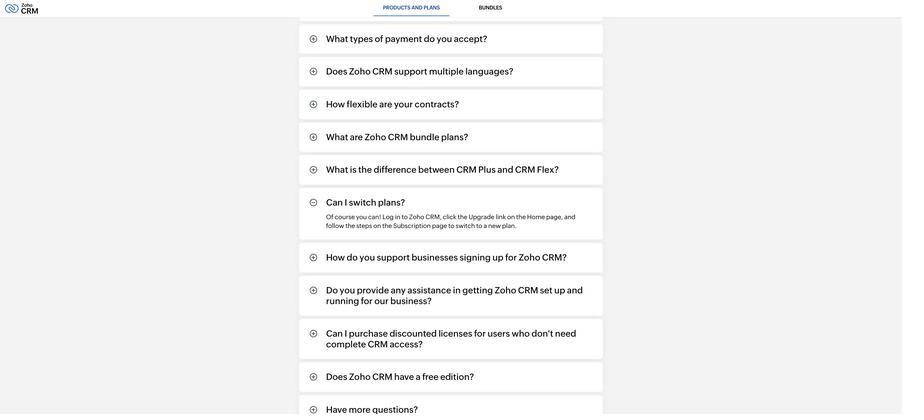 Task type: vqa. For each thing, say whether or not it's contained in the screenshot.
yours,
no



Task type: describe. For each thing, give the bounding box(es) containing it.
complete
[[326, 340, 366, 350]]

and inside the click the upgrade link on the home page, and follow the steps on the subscription page to switch to a new plan.
[[564, 214, 576, 221]]

plan.
[[502, 223, 517, 230]]

safe?
[[370, 1, 391, 11]]

follow
[[326, 223, 344, 230]]

up inside do you provide any assistance in getting zoho crm set up and running for our business?
[[554, 286, 566, 296]]

what for what types of payment do you accept?
[[326, 34, 348, 44]]

have
[[394, 373, 414, 383]]

0 vertical spatial on
[[507, 214, 515, 221]]

in for assistance
[[453, 286, 461, 296]]

steps
[[356, 223, 372, 230]]

the down the course
[[346, 223, 355, 230]]

crm inside do you provide any assistance in getting zoho crm set up and running for our business?
[[518, 286, 538, 296]]

click the upgrade link on the home page, and follow the steps on the subscription page to switch to a new plan.
[[326, 214, 576, 230]]

0 horizontal spatial to
[[402, 214, 408, 221]]

any
[[391, 286, 406, 296]]

1 vertical spatial are
[[350, 132, 363, 142]]

you inside do you provide any assistance in getting zoho crm set up and running for our business?
[[340, 286, 355, 296]]

can!
[[368, 214, 381, 221]]

1 vertical spatial a
[[416, 373, 421, 383]]

products and plans
[[383, 5, 440, 11]]

businesses
[[412, 253, 458, 263]]

is my data safe?
[[326, 1, 391, 11]]

languages?
[[466, 67, 514, 77]]

bundles
[[479, 5, 502, 11]]

1 vertical spatial do
[[347, 253, 358, 263]]

does for does zoho crm have a free edition?
[[326, 373, 347, 383]]

do you provide any assistance in getting zoho crm set up and running for our business?
[[326, 286, 583, 307]]

what for what are zoho crm bundle plans?
[[326, 132, 348, 142]]

support for multiple
[[394, 67, 428, 77]]

page,
[[546, 214, 563, 221]]

bundle
[[410, 132, 440, 142]]

does for does zoho crm support multiple languages?
[[326, 67, 347, 77]]

the right is
[[358, 165, 372, 175]]

2 horizontal spatial to
[[476, 223, 483, 230]]

flexible
[[347, 99, 378, 110]]

and right plus at the right top of the page
[[498, 165, 514, 175]]

what types of payment do you accept?
[[326, 34, 488, 44]]

signing
[[460, 253, 491, 263]]

products
[[383, 5, 411, 11]]

do
[[326, 286, 338, 296]]

the down log
[[382, 223, 392, 230]]

for inside can i purchase discounted licenses for users who don't need complete crm access?
[[474, 329, 486, 339]]

licenses
[[439, 329, 473, 339]]

zoho crm logo image
[[5, 2, 38, 16]]

can i purchase discounted licenses for users who don't need complete crm access?
[[326, 329, 577, 350]]

page
[[432, 223, 447, 230]]

click
[[443, 214, 457, 221]]

my
[[335, 1, 348, 11]]

can for can i purchase discounted licenses for users who don't need complete crm access?
[[326, 329, 343, 339]]

of course you can! log in to zoho crm,
[[326, 214, 442, 221]]

crm,
[[426, 214, 442, 221]]

home
[[527, 214, 545, 221]]

does zoho crm support multiple languages?
[[326, 67, 514, 77]]

access?
[[390, 340, 423, 350]]

what is the difference between crm plus and crm flex?
[[326, 165, 559, 175]]

flex?
[[537, 165, 559, 175]]

0 vertical spatial up
[[493, 253, 504, 263]]

0 vertical spatial plans?
[[441, 132, 468, 142]]

new
[[489, 223, 501, 230]]

does zoho crm have a free edition?
[[326, 373, 474, 383]]

the up plan.
[[516, 214, 526, 221]]

how for how do you support businesses signing up for zoho crm?
[[326, 253, 345, 263]]

users
[[488, 329, 510, 339]]

support for businesses
[[377, 253, 410, 263]]



Task type: locate. For each thing, give the bounding box(es) containing it.
provide
[[357, 286, 389, 296]]

up right set
[[554, 286, 566, 296]]

0 vertical spatial does
[[326, 67, 347, 77]]

types
[[350, 34, 373, 44]]

what are zoho crm bundle plans?
[[326, 132, 468, 142]]

crm?
[[542, 253, 567, 263]]

how
[[326, 99, 345, 110], [326, 253, 345, 263]]

between
[[418, 165, 455, 175]]

data
[[349, 1, 368, 11]]

discounted
[[390, 329, 437, 339]]

1 vertical spatial what
[[326, 132, 348, 142]]

business?
[[391, 296, 432, 307]]

0 horizontal spatial a
[[416, 373, 421, 383]]

can up complete in the left of the page
[[326, 329, 343, 339]]

getting
[[463, 286, 493, 296]]

does
[[326, 67, 347, 77], [326, 373, 347, 383]]

i inside can i purchase discounted licenses for users who don't need complete crm access?
[[345, 329, 347, 339]]

free
[[423, 373, 439, 383]]

switch inside the click the upgrade link on the home page, and follow the steps on the subscription page to switch to a new plan.
[[456, 223, 475, 230]]

set
[[540, 286, 553, 296]]

in for log
[[395, 214, 401, 221]]

log
[[383, 214, 394, 221]]

in
[[395, 214, 401, 221], [453, 286, 461, 296]]

and inside do you provide any assistance in getting zoho crm set up and running for our business?
[[567, 286, 583, 296]]

i
[[345, 198, 347, 208], [345, 329, 347, 339]]

can i switch plans?
[[326, 198, 405, 208]]

1 vertical spatial plans?
[[378, 198, 405, 208]]

0 vertical spatial for
[[505, 253, 517, 263]]

i up complete in the left of the page
[[345, 329, 347, 339]]

need
[[555, 329, 577, 339]]

2 vertical spatial for
[[474, 329, 486, 339]]

1 horizontal spatial switch
[[456, 223, 475, 230]]

don't
[[532, 329, 554, 339]]

a left free on the bottom left of the page
[[416, 373, 421, 383]]

zoho
[[349, 67, 371, 77], [365, 132, 386, 142], [409, 214, 424, 221], [519, 253, 541, 263], [495, 286, 517, 296], [349, 373, 371, 383]]

multiple
[[429, 67, 464, 77]]

for inside do you provide any assistance in getting zoho crm set up and running for our business?
[[361, 296, 373, 307]]

0 horizontal spatial in
[[395, 214, 401, 221]]

difference
[[374, 165, 417, 175]]

2 horizontal spatial for
[[505, 253, 517, 263]]

0 horizontal spatial switch
[[349, 198, 377, 208]]

accept?
[[454, 34, 488, 44]]

how for how flexible are your contracts?
[[326, 99, 345, 110]]

can
[[326, 198, 343, 208], [326, 329, 343, 339]]

2 can from the top
[[326, 329, 343, 339]]

to down upgrade
[[476, 223, 483, 230]]

you
[[437, 34, 452, 44], [356, 214, 367, 221], [360, 253, 375, 263], [340, 286, 355, 296]]

2 what from the top
[[326, 132, 348, 142]]

plus
[[479, 165, 496, 175]]

1 horizontal spatial on
[[507, 214, 515, 221]]

is
[[350, 165, 357, 175]]

running
[[326, 296, 359, 307]]

on down can! at the bottom of page
[[374, 223, 381, 230]]

i for switch
[[345, 198, 347, 208]]

and right the page,
[[564, 214, 576, 221]]

plans? up log
[[378, 198, 405, 208]]

and left plans
[[412, 5, 423, 11]]

contracts?
[[415, 99, 459, 110]]

1 horizontal spatial for
[[474, 329, 486, 339]]

for
[[505, 253, 517, 263], [361, 296, 373, 307], [474, 329, 486, 339]]

assistance
[[408, 286, 451, 296]]

a left new
[[484, 223, 487, 230]]

switch down the "click"
[[456, 223, 475, 230]]

a inside the click the upgrade link on the home page, and follow the steps on the subscription page to switch to a new plan.
[[484, 223, 487, 230]]

0 vertical spatial support
[[394, 67, 428, 77]]

0 horizontal spatial do
[[347, 253, 358, 263]]

2 i from the top
[[345, 329, 347, 339]]

i for purchase
[[345, 329, 347, 339]]

how do you support businesses signing up for zoho crm?
[[326, 253, 567, 263]]

do
[[424, 34, 435, 44], [347, 253, 358, 263]]

0 vertical spatial how
[[326, 99, 345, 110]]

to
[[402, 214, 408, 221], [448, 223, 455, 230], [476, 223, 483, 230]]

0 horizontal spatial are
[[350, 132, 363, 142]]

1 horizontal spatial in
[[453, 286, 461, 296]]

zoho inside do you provide any assistance in getting zoho crm set up and running for our business?
[[495, 286, 517, 296]]

1 vertical spatial does
[[326, 373, 347, 383]]

and right set
[[567, 286, 583, 296]]

on up plan.
[[507, 214, 515, 221]]

1 vertical spatial in
[[453, 286, 461, 296]]

in left getting
[[453, 286, 461, 296]]

to down the "click"
[[448, 223, 455, 230]]

in inside do you provide any assistance in getting zoho crm set up and running for our business?
[[453, 286, 461, 296]]

0 horizontal spatial for
[[361, 296, 373, 307]]

plans?
[[441, 132, 468, 142], [378, 198, 405, 208]]

what for what is the difference between crm plus and crm flex?
[[326, 165, 348, 175]]

1 does from the top
[[326, 67, 347, 77]]

1 vertical spatial up
[[554, 286, 566, 296]]

1 vertical spatial support
[[377, 253, 410, 263]]

1 vertical spatial can
[[326, 329, 343, 339]]

1 vertical spatial switch
[[456, 223, 475, 230]]

up
[[493, 253, 504, 263], [554, 286, 566, 296]]

switch
[[349, 198, 377, 208], [456, 223, 475, 230]]

how flexible are your contracts?
[[326, 99, 459, 110]]

1 horizontal spatial to
[[448, 223, 455, 230]]

are
[[379, 99, 392, 110], [350, 132, 363, 142]]

1 what from the top
[[326, 34, 348, 44]]

1 horizontal spatial do
[[424, 34, 435, 44]]

1 i from the top
[[345, 198, 347, 208]]

is
[[326, 1, 333, 11]]

0 vertical spatial in
[[395, 214, 401, 221]]

course
[[335, 214, 355, 221]]

to up subscription
[[402, 214, 408, 221]]

switch up can! at the bottom of page
[[349, 198, 377, 208]]

upgrade
[[469, 214, 495, 221]]

1 can from the top
[[326, 198, 343, 208]]

the right the "click"
[[458, 214, 468, 221]]

who
[[512, 329, 530, 339]]

0 vertical spatial a
[[484, 223, 487, 230]]

0 vertical spatial switch
[[349, 198, 377, 208]]

3 what from the top
[[326, 165, 348, 175]]

your
[[394, 99, 413, 110]]

support
[[394, 67, 428, 77], [377, 253, 410, 263]]

and
[[412, 5, 423, 11], [498, 165, 514, 175], [564, 214, 576, 221], [567, 286, 583, 296]]

subscription
[[393, 223, 431, 230]]

0 horizontal spatial up
[[493, 253, 504, 263]]

1 horizontal spatial are
[[379, 99, 392, 110]]

1 horizontal spatial plans?
[[441, 132, 468, 142]]

purchase
[[349, 329, 388, 339]]

plans
[[424, 5, 440, 11]]

1 how from the top
[[326, 99, 345, 110]]

plans? right bundle at the left top
[[441, 132, 468, 142]]

on
[[507, 214, 515, 221], [374, 223, 381, 230]]

crm
[[373, 67, 393, 77], [388, 132, 408, 142], [457, 165, 477, 175], [515, 165, 536, 175], [518, 286, 538, 296], [368, 340, 388, 350], [373, 373, 393, 383]]

1 horizontal spatial a
[[484, 223, 487, 230]]

0 horizontal spatial plans?
[[378, 198, 405, 208]]

our
[[375, 296, 389, 307]]

crm inside can i purchase discounted licenses for users who don't need complete crm access?
[[368, 340, 388, 350]]

edition?
[[440, 373, 474, 383]]

0 vertical spatial can
[[326, 198, 343, 208]]

0 horizontal spatial on
[[374, 223, 381, 230]]

0 vertical spatial do
[[424, 34, 435, 44]]

link
[[496, 214, 506, 221]]

can for can i switch plans?
[[326, 198, 343, 208]]

1 vertical spatial how
[[326, 253, 345, 263]]

2 vertical spatial what
[[326, 165, 348, 175]]

of
[[375, 34, 384, 44]]

0 vertical spatial what
[[326, 34, 348, 44]]

1 vertical spatial i
[[345, 329, 347, 339]]

can up of at the bottom left
[[326, 198, 343, 208]]

can inside can i purchase discounted licenses for users who don't need complete crm access?
[[326, 329, 343, 339]]

i up the course
[[345, 198, 347, 208]]

0 vertical spatial are
[[379, 99, 392, 110]]

1 vertical spatial for
[[361, 296, 373, 307]]

in right log
[[395, 214, 401, 221]]

of
[[326, 214, 334, 221]]

2 how from the top
[[326, 253, 345, 263]]

what
[[326, 34, 348, 44], [326, 132, 348, 142], [326, 165, 348, 175]]

payment
[[385, 34, 422, 44]]

up right signing
[[493, 253, 504, 263]]

1 horizontal spatial up
[[554, 286, 566, 296]]

a
[[484, 223, 487, 230], [416, 373, 421, 383]]

the
[[358, 165, 372, 175], [458, 214, 468, 221], [516, 214, 526, 221], [346, 223, 355, 230], [382, 223, 392, 230]]

1 vertical spatial on
[[374, 223, 381, 230]]

0 vertical spatial i
[[345, 198, 347, 208]]

2 does from the top
[[326, 373, 347, 383]]



